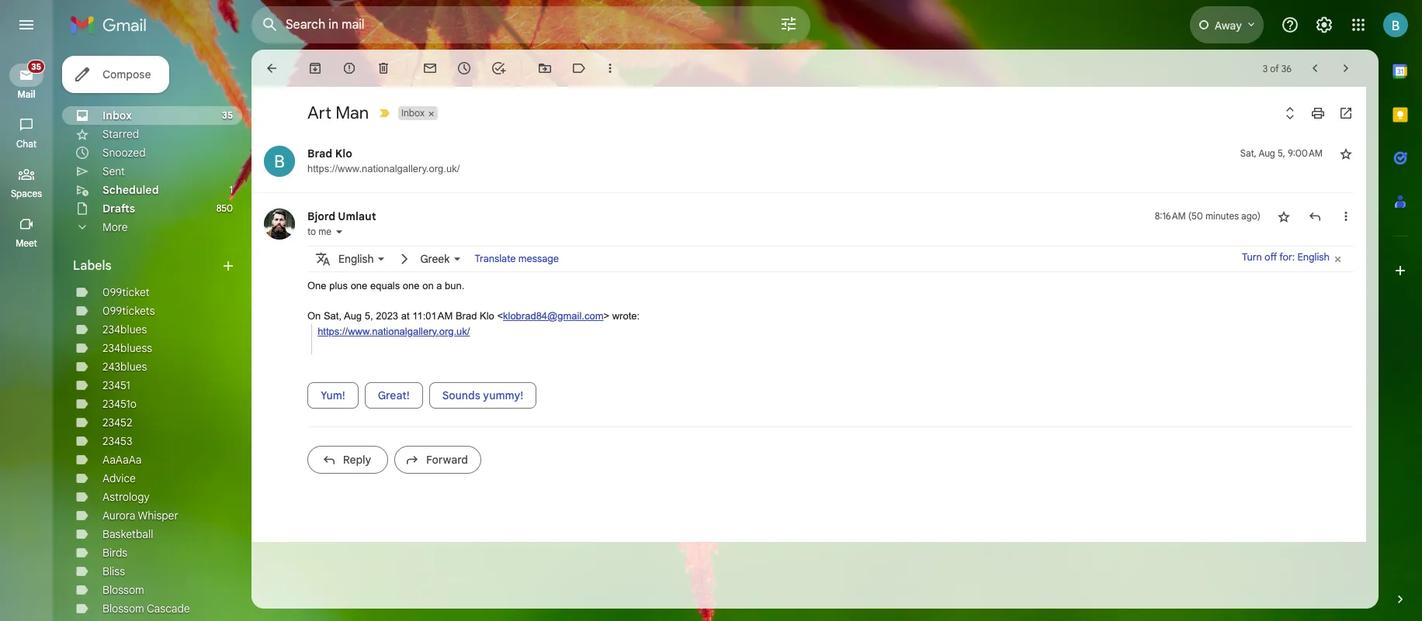 Task type: describe. For each thing, give the bounding box(es) containing it.
>
[[604, 311, 610, 322]]

23451o link
[[102, 398, 137, 412]]

greek
[[420, 252, 450, 266]]

35 inside 'navigation'
[[31, 61, 41, 72]]

message
[[518, 253, 559, 266]]

sent
[[102, 165, 125, 179]]

whisper
[[138, 509, 178, 523]]

gmail image
[[70, 9, 155, 40]]

advice
[[102, 472, 136, 486]]

search in mail image
[[256, 11, 284, 39]]

23451o
[[102, 398, 137, 412]]

scheduled
[[102, 183, 159, 197]]

aug inside cell
[[1259, 148, 1276, 159]]

blossom cascade link
[[102, 603, 190, 616]]

36
[[1282, 63, 1292, 74]]

add to tasks image
[[491, 61, 506, 76]]

sounds yummy! button
[[429, 382, 537, 409]]

yum! button
[[307, 382, 359, 409]]

0 horizontal spatial klo
[[335, 147, 352, 161]]

<
[[497, 311, 503, 322]]

Search in mail search field
[[252, 6, 811, 43]]

forward
[[426, 453, 468, 467]]

spaces
[[11, 188, 42, 200]]

on
[[423, 280, 434, 292]]

me
[[318, 226, 332, 238]]

23451 link
[[102, 379, 130, 393]]

drafts
[[102, 202, 135, 216]]

099ticket
[[102, 286, 150, 300]]

not starred checkbox for 9:00 am
[[1339, 146, 1354, 161]]

scheduled link
[[102, 183, 159, 197]]

0 horizontal spatial sat,
[[324, 311, 342, 322]]

mail
[[17, 89, 35, 100]]

snoozed
[[102, 146, 146, 160]]

bun.
[[445, 280, 465, 292]]

to
[[307, 226, 316, 238]]

2023
[[376, 311, 398, 322]]

brad klo
[[307, 147, 352, 161]]

1 vertical spatial aug
[[344, 311, 362, 322]]

birds link
[[102, 547, 127, 561]]

8:16 am (50 minutes ago)
[[1155, 210, 1261, 222]]

23452
[[102, 416, 132, 430]]

translate message
[[475, 253, 559, 266]]

birds
[[102, 547, 127, 561]]

back to inbox image
[[264, 61, 280, 76]]

translate
[[475, 253, 516, 266]]

1 vertical spatial 35
[[222, 109, 233, 121]]

basketball
[[102, 528, 153, 542]]

243blues
[[102, 360, 147, 374]]

aurora whisper
[[102, 509, 178, 523]]

delete image
[[376, 61, 391, 76]]

reply
[[343, 453, 371, 467]]

english inside list box
[[339, 252, 374, 266]]

english option
[[339, 249, 374, 270]]

greek list box
[[420, 249, 465, 270]]

minutes
[[1206, 210, 1239, 222]]

list containing brad klo
[[252, 130, 1354, 486]]

basketball link
[[102, 528, 153, 542]]

099tickets link
[[102, 304, 155, 318]]

9:00 am
[[1288, 148, 1323, 159]]

234bluess
[[102, 342, 152, 356]]

sounds
[[442, 389, 480, 403]]

meet
[[16, 238, 37, 249]]

at
[[401, 311, 410, 322]]

main menu image
[[17, 16, 36, 34]]

1 vertical spatial brad
[[456, 311, 477, 322]]

bjord umlaut
[[307, 210, 376, 224]]

850
[[216, 203, 233, 214]]

navigation containing mail
[[0, 50, 54, 622]]

reply link
[[307, 446, 388, 474]]

archive image
[[307, 61, 323, 76]]

klobrad84@gmail.com link
[[503, 311, 604, 322]]

aaaaaa link
[[102, 453, 142, 467]]

for:
[[1280, 251, 1295, 264]]

of
[[1271, 63, 1279, 74]]

one plus one equals one on a bun.
[[307, 280, 465, 292]]

234blues
[[102, 323, 147, 337]]

aurora whisper link
[[102, 509, 178, 523]]

aaaaaa
[[102, 453, 142, 467]]

chat
[[16, 138, 37, 150]]

more button
[[62, 218, 242, 237]]

compose button
[[62, 56, 170, 93]]

labels heading
[[73, 259, 221, 274]]

on sat, aug 5, 2023 at 11:01 am brad klo < klobrad84@gmail.com > wrote:
[[307, 311, 640, 322]]

older image
[[1339, 61, 1354, 76]]

turn
[[1242, 251, 1262, 264]]

mail heading
[[0, 89, 53, 101]]

yummy!
[[483, 389, 523, 403]]

inbox link
[[102, 109, 132, 123]]

https://www.nationalgallery.org.uk/
[[307, 163, 460, 175]]

099tickets
[[102, 304, 155, 318]]

sounds yummy!
[[442, 389, 523, 403]]

report spam image
[[342, 61, 357, 76]]

1 horizontal spatial english
[[1298, 251, 1330, 264]]

great! button
[[365, 382, 423, 409]]

2 one from the left
[[403, 280, 420, 292]]



Task type: vqa. For each thing, say whether or not it's contained in the screenshot.
third cozy from the top
no



Task type: locate. For each thing, give the bounding box(es) containing it.
not starred image
[[1339, 146, 1354, 161]]

sat, aug 5, 9:00 am cell
[[1241, 146, 1323, 161]]

234bluess link
[[102, 342, 152, 356]]

inbox
[[401, 107, 425, 119], [102, 109, 132, 123]]

1 vertical spatial sat,
[[324, 311, 342, 322]]

0 horizontal spatial 35
[[31, 61, 41, 72]]

0 horizontal spatial one
[[351, 280, 368, 292]]

Search in mail text field
[[286, 17, 736, 33]]

on
[[307, 311, 321, 322]]

english
[[1298, 251, 1330, 264], [339, 252, 374, 266]]

0 vertical spatial brad
[[307, 147, 333, 161]]

0 vertical spatial klo
[[335, 147, 352, 161]]

greek option
[[420, 249, 450, 270]]

org.uk/
[[439, 326, 470, 337]]

0 vertical spatial 35
[[31, 61, 41, 72]]

aug up https://www.nationalgallery.
[[344, 311, 362, 322]]

1 vertical spatial klo
[[480, 311, 494, 322]]

turn off for: english
[[1242, 251, 1330, 264]]

wrote:
[[612, 311, 640, 322]]

35 up mail
[[31, 61, 41, 72]]

0 vertical spatial 5,
[[1278, 148, 1286, 159]]

0 horizontal spatial brad
[[307, 147, 333, 161]]

blossom for blossom cascade
[[102, 603, 144, 616]]

bliss link
[[102, 565, 125, 579]]

english right the for: on the right top of the page
[[1298, 251, 1330, 264]]

1 horizontal spatial sat,
[[1241, 148, 1257, 159]]

chat heading
[[0, 138, 53, 151]]

inbox up starred link
[[102, 109, 132, 123]]

inbox for inbox link
[[102, 109, 132, 123]]

blossom down blossom link
[[102, 603, 144, 616]]

snoozed link
[[102, 146, 146, 160]]

klobrad84@gmail.com
[[503, 311, 604, 322]]

blossom cascade
[[102, 603, 190, 616]]

1 horizontal spatial brad
[[456, 311, 477, 322]]

move to image
[[537, 61, 553, 76]]

blossom for blossom link
[[102, 584, 144, 598]]

advanced search options image
[[773, 9, 804, 40]]

0 horizontal spatial inbox
[[102, 109, 132, 123]]

klo
[[335, 147, 352, 161], [480, 311, 494, 322]]

sat, inside cell
[[1241, 148, 1257, 159]]

1
[[229, 184, 233, 196]]

navigation
[[0, 50, 54, 622]]

brad up org.uk/
[[456, 311, 477, 322]]

sat, left 9:00 am
[[1241, 148, 1257, 159]]

sat,
[[1241, 148, 1257, 159], [324, 311, 342, 322]]

astrology
[[102, 491, 150, 505]]

one
[[307, 280, 327, 292]]

8:16 am
[[1155, 210, 1186, 222]]

settings image
[[1315, 16, 1334, 34]]

blossom link
[[102, 584, 144, 598]]

man
[[336, 102, 369, 123]]

234blues link
[[102, 323, 147, 337]]

yum!
[[321, 389, 345, 403]]

1 horizontal spatial 5,
[[1278, 148, 1286, 159]]

aug left 9:00 am
[[1259, 148, 1276, 159]]

great!
[[378, 389, 410, 403]]

blossom down bliss
[[102, 584, 144, 598]]

not starred checkbox right ago)
[[1276, 209, 1292, 224]]

5, up https://www.nationalgallery.
[[365, 311, 373, 322]]

more
[[102, 221, 128, 234]]

meet heading
[[0, 238, 53, 250]]

35 up 1
[[222, 109, 233, 121]]

1 horizontal spatial not starred checkbox
[[1339, 146, 1354, 161]]

labels
[[73, 259, 111, 274]]

sat, right on
[[324, 311, 342, 322]]

3 of 36
[[1263, 63, 1292, 74]]

23452 link
[[102, 416, 132, 430]]

1 blossom from the top
[[102, 584, 144, 598]]

5, inside 'sat, aug 5, 9:00 am' cell
[[1278, 148, 1286, 159]]

sent link
[[102, 165, 125, 179]]

tab list
[[1379, 50, 1422, 566]]

8:16 am (50 minutes ago) cell
[[1155, 209, 1261, 224]]

inbox for inbox button
[[401, 107, 425, 119]]

1 horizontal spatial one
[[403, 280, 420, 292]]

brad
[[307, 147, 333, 161], [456, 311, 477, 322]]

newer image
[[1308, 61, 1323, 76]]

5,
[[1278, 148, 1286, 159], [365, 311, 373, 322]]

inbox down mark as unread icon
[[401, 107, 425, 119]]

art
[[307, 102, 332, 123]]

2 blossom from the top
[[102, 603, 144, 616]]

35
[[31, 61, 41, 72], [222, 109, 233, 121]]

show details image
[[335, 227, 344, 237]]

5, left 9:00 am
[[1278, 148, 1286, 159]]

to me
[[307, 226, 332, 238]]

1 one from the left
[[351, 280, 368, 292]]

english list box
[[339, 249, 389, 270]]

snooze image
[[457, 61, 472, 76]]

23451
[[102, 379, 130, 393]]

plus
[[329, 280, 348, 292]]

3
[[1263, 63, 1268, 74]]

art man
[[307, 102, 369, 123]]

aug
[[1259, 148, 1276, 159], [344, 311, 362, 322]]

not starred checkbox right 9:00 am
[[1339, 146, 1354, 161]]

23453 link
[[102, 435, 132, 449]]

inbox inside button
[[401, 107, 425, 119]]

umlaut
[[338, 210, 376, 224]]

0 vertical spatial sat,
[[1241, 148, 1257, 159]]

0 horizontal spatial 5,
[[365, 311, 373, 322]]

1 horizontal spatial aug
[[1259, 148, 1276, 159]]

english down the show details image
[[339, 252, 374, 266]]

mark as unread image
[[422, 61, 438, 76]]

1 vertical spatial 5,
[[365, 311, 373, 322]]

0 horizontal spatial english
[[339, 252, 374, 266]]

099ticket link
[[102, 286, 150, 300]]

bjord
[[307, 210, 335, 224]]

compose
[[102, 68, 151, 82]]

https://www.nationalgallery.
[[318, 326, 439, 337]]

off
[[1265, 251, 1277, 264]]

23453
[[102, 435, 132, 449]]

inbox button
[[398, 106, 426, 120]]

advice link
[[102, 472, 136, 486]]

243blues link
[[102, 360, 147, 374]]

astrology link
[[102, 491, 150, 505]]

cascade
[[147, 603, 190, 616]]

0 vertical spatial aug
[[1259, 148, 1276, 159]]

0 horizontal spatial aug
[[344, 311, 362, 322]]

11:01 am
[[412, 311, 453, 322]]

aurora
[[102, 509, 135, 523]]

labels image
[[571, 61, 587, 76]]

(50
[[1189, 210, 1203, 222]]

one right plus
[[351, 280, 368, 292]]

brad down art
[[307, 147, 333, 161]]

support image
[[1281, 16, 1300, 34]]

0 vertical spatial not starred checkbox
[[1339, 146, 1354, 161]]

0 horizontal spatial not starred checkbox
[[1276, 209, 1292, 224]]

drafts link
[[102, 202, 135, 216]]

starred link
[[102, 127, 139, 141]]

0 vertical spatial blossom
[[102, 584, 144, 598]]

1 vertical spatial blossom
[[102, 603, 144, 616]]

list
[[252, 130, 1354, 486]]

spaces heading
[[0, 188, 53, 200]]

1 vertical spatial not starred checkbox
[[1276, 209, 1292, 224]]

1 horizontal spatial 35
[[222, 109, 233, 121]]

Not starred checkbox
[[1339, 146, 1354, 161], [1276, 209, 1292, 224]]

klo down art man at left top
[[335, 147, 352, 161]]

klo left <
[[480, 311, 494, 322]]

more image
[[603, 61, 618, 76]]

35 link
[[9, 60, 45, 87]]

not starred checkbox for ago)
[[1276, 209, 1292, 224]]

one left on
[[403, 280, 420, 292]]

sat, aug 5, 9:00 am
[[1241, 148, 1323, 159]]

1 horizontal spatial inbox
[[401, 107, 425, 119]]

1 horizontal spatial klo
[[480, 311, 494, 322]]



